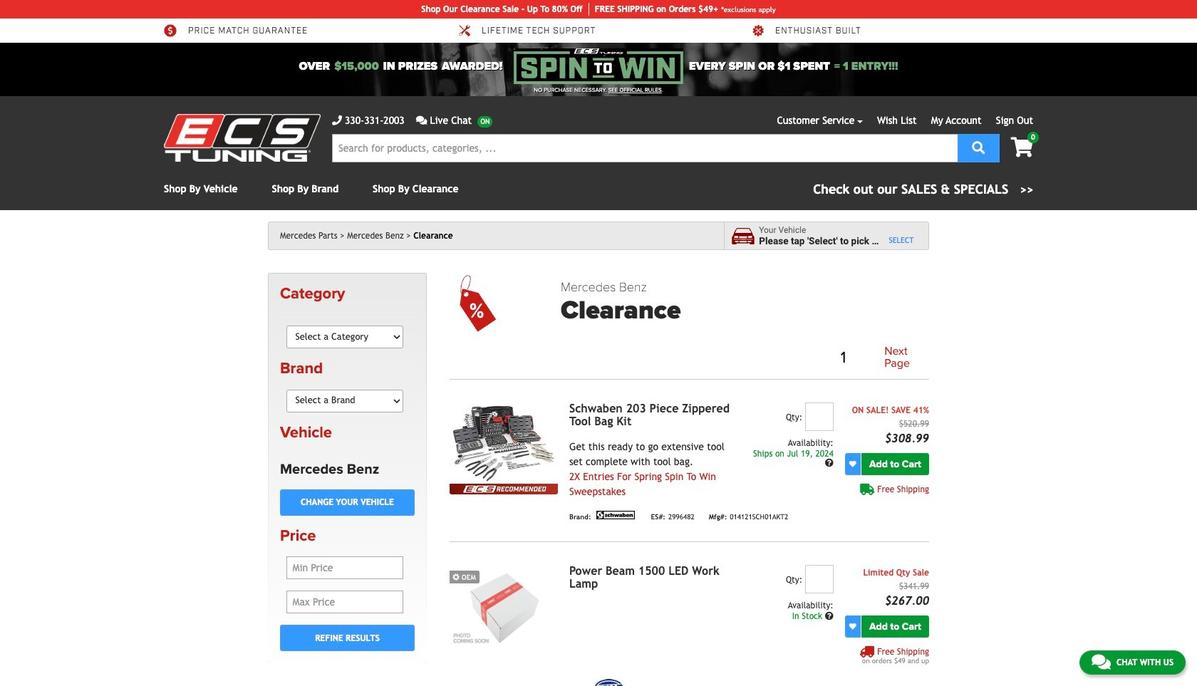 Task type: describe. For each thing, give the bounding box(es) containing it.
paginated product list navigation navigation
[[561, 343, 930, 373]]

phone image
[[332, 115, 342, 125]]

add to wish list image
[[850, 461, 857, 468]]

es#2996482 - 014121sch01akt2 - schwaben 203 piece zippered tool bag kit  - get this ready to go extensive tool set complete with tool bag. - schwaben - audi bmw volkswagen mercedes benz mini porsche image
[[450, 403, 558, 484]]

hella - corporate logo image
[[594, 679, 624, 687]]

ecs tuning recommends this product. image
[[450, 484, 558, 495]]

question circle image
[[825, 612, 834, 621]]

question circle image
[[825, 459, 834, 468]]

0 vertical spatial comments image
[[416, 115, 427, 125]]

search image
[[973, 141, 985, 154]]



Task type: vqa. For each thing, say whether or not it's contained in the screenshot.
the paginated product list navigation navigation
yes



Task type: locate. For each thing, give the bounding box(es) containing it.
0 horizontal spatial comments image
[[416, 115, 427, 125]]

schwaben - corporate logo image
[[594, 511, 637, 520]]

Max Price number field
[[286, 591, 404, 614]]

ecs tuning image
[[164, 114, 321, 162]]

Search text field
[[332, 134, 958, 163]]

shopping cart image
[[1011, 138, 1034, 158]]

ecs tuning 'spin to win' contest logo image
[[514, 48, 684, 84]]

1 horizontal spatial comments image
[[1092, 654, 1111, 671]]

thumbnail image image
[[450, 565, 558, 647]]

1 vertical spatial comments image
[[1092, 654, 1111, 671]]

comments image
[[416, 115, 427, 125], [1092, 654, 1111, 671]]

None number field
[[805, 403, 834, 431], [805, 565, 834, 594], [805, 403, 834, 431], [805, 565, 834, 594]]

Min Price number field
[[286, 557, 404, 580]]

add to wish list image
[[850, 623, 857, 630]]



